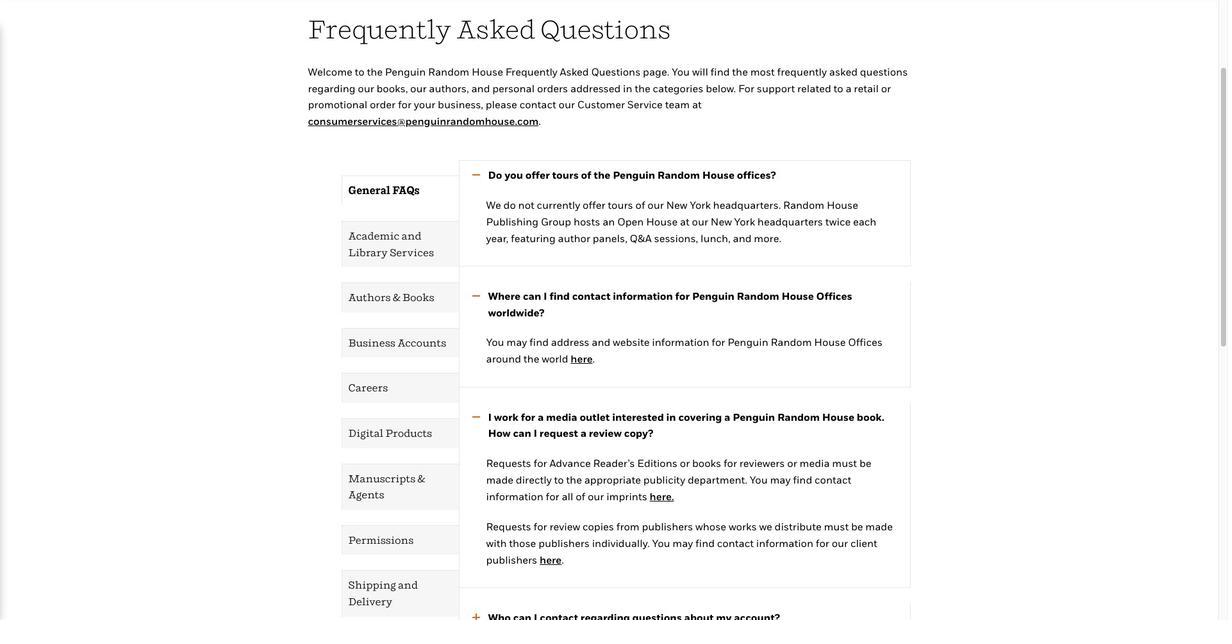 Task type: vqa. For each thing, say whether or not it's contained in the screenshot.
YOUNG
no



Task type: describe. For each thing, give the bounding box(es) containing it.
those
[[509, 537, 536, 550]]

shipping and delivery
[[349, 579, 418, 609]]

of inside requests for advance reader's editions or books for reviewers or media must be made directly to the appropriate publicity department. you may find contact information for all of our imprints
[[576, 491, 586, 503]]

review inside requests for review copies from publishers whose works we distribute must be made with those publishers individually. you may find contact information for our client publishers
[[550, 521, 581, 533]]

offer inside we do not currently offer tours of our new york headquarters. random house publishing group hosts an open house at our new york headquarters twice each year, featuring author panels, q&a sessions, lunch, and more.
[[583, 199, 606, 212]]

our up q&a
[[648, 199, 664, 212]]

copy?
[[625, 427, 654, 440]]

from
[[617, 521, 640, 533]]

please
[[486, 98, 518, 111]]

books
[[403, 291, 435, 304]]

advance
[[550, 457, 591, 470]]

author
[[558, 232, 591, 245]]

. inside welcome to the penguin random house frequently asked questions page. you will find the most frequently asked questions regarding our books, our authors, and personal orders addressed in the categories below. for support related to a retail or promotional order for your business, please contact our customer service team at consumerservices@penguinrandomhouse.com .
[[539, 115, 541, 128]]

digital products link
[[342, 419, 459, 449]]

contact inside welcome to the penguin random house frequently asked questions page. you will find the most frequently asked questions regarding our books, our authors, and personal orders addressed in the categories below. for support related to a retail or promotional order for your business, please contact our customer service team at consumerservices@penguinrandomhouse.com .
[[520, 98, 557, 111]]

1 vertical spatial to
[[834, 82, 844, 95]]

and inside welcome to the penguin random house frequently asked questions page. you will find the most frequently asked questions regarding our books, our authors, and personal orders addressed in the categories below. for support related to a retail or promotional order for your business, please contact our customer service team at consumerservices@penguinrandomhouse.com .
[[472, 82, 490, 95]]

1 horizontal spatial i
[[534, 427, 538, 440]]

asked inside welcome to the penguin random house frequently asked questions page. you will find the most frequently asked questions regarding our books, our authors, and personal orders addressed in the categories below. for support related to a retail or promotional order for your business, please contact our customer service team at consumerservices@penguinrandomhouse.com .
[[560, 65, 589, 78]]

permissions link
[[342, 526, 459, 556]]

house inside i work for a media outlet interested in covering a penguin random house book. how can i request a review copy?
[[823, 411, 855, 424]]

consumerservices@penguinrandomhouse.com
[[308, 115, 539, 128]]

featuring
[[511, 232, 556, 245]]

here. link
[[650, 491, 675, 503]]

support
[[757, 82, 796, 95]]

. for copies
[[562, 554, 564, 567]]

house inside welcome to the penguin random house frequently asked questions page. you will find the most frequently asked questions regarding our books, our authors, and personal orders addressed in the categories below. for support related to a retail or promotional order for your business, please contact our customer service team at consumerservices@penguinrandomhouse.com .
[[472, 65, 504, 78]]

made inside requests for review copies from publishers whose works we distribute must be made with those publishers individually. you may find contact information for our client publishers
[[866, 521, 893, 533]]

requests for made
[[487, 457, 532, 470]]

can inside i work for a media outlet interested in covering a penguin random house book. how can i request a review copy?
[[513, 427, 532, 440]]

our inside requests for review copies from publishers whose works we distribute must be made with those publishers individually. you may find contact information for our client publishers
[[832, 537, 849, 550]]

imprints
[[607, 491, 648, 503]]

products
[[386, 427, 432, 440]]

penguin inside you may find address and website information for penguin random house offices around the world
[[728, 336, 769, 349]]

distribute
[[775, 521, 822, 533]]

each
[[854, 215, 877, 228]]

accounts
[[398, 337, 447, 349]]

for inside welcome to the penguin random house frequently asked questions page. you will find the most frequently asked questions regarding our books, our authors, and personal orders addressed in the categories below. for support related to a retail or promotional order for your business, please contact our customer service team at consumerservices@penguinrandomhouse.com .
[[398, 98, 412, 111]]

find inside you may find address and website information for penguin random house offices around the world
[[530, 336, 549, 349]]

permissions
[[349, 534, 414, 547]]

with
[[487, 537, 507, 550]]

personal
[[493, 82, 535, 95]]

for inside where can i find contact information for penguin random house offices worldwide?
[[676, 290, 690, 303]]

penguin inside i work for a media outlet interested in covering a penguin random house book. how can i request a review copy?
[[733, 411, 776, 424]]

an
[[603, 215, 615, 228]]

contact inside requests for review copies from publishers whose works we distribute must be made with those publishers individually. you may find contact information for our client publishers
[[718, 537, 754, 550]]

appropriate
[[585, 474, 641, 487]]

how
[[488, 427, 511, 440]]

our up lunch,
[[692, 215, 709, 228]]

group
[[541, 215, 572, 228]]

or inside welcome to the penguin random house frequently asked questions page. you will find the most frequently asked questions regarding our books, our authors, and personal orders addressed in the categories below. for support related to a retail or promotional order for your business, please contact our customer service team at consumerservices@penguinrandomhouse.com .
[[882, 82, 892, 95]]

regarding
[[308, 82, 356, 95]]

digital products
[[349, 427, 432, 440]]

covering
[[679, 411, 722, 424]]

where can i find contact information for penguin random house offices worldwide?
[[488, 290, 853, 319]]

publishing
[[487, 215, 539, 228]]

business accounts
[[349, 337, 447, 349]]

here . for those
[[540, 554, 564, 567]]

do
[[504, 199, 516, 212]]

we
[[760, 521, 773, 533]]

for
[[739, 82, 755, 95]]

faqs
[[393, 184, 420, 197]]

retail
[[855, 82, 879, 95]]

1 horizontal spatial or
[[788, 457, 798, 470]]

general faqs link
[[342, 177, 459, 206]]

& for manuscripts
[[418, 472, 426, 485]]

0 vertical spatial publishers
[[642, 521, 694, 533]]

around
[[487, 353, 522, 366]]

shipping and delivery link
[[342, 572, 459, 617]]

authors
[[349, 291, 391, 304]]

must inside requests for advance reader's editions or books for reviewers or media must be made directly to the appropriate publicity department. you may find contact information for all of our imprints
[[833, 457, 858, 470]]

promotional
[[308, 98, 368, 111]]

academic and library services link
[[342, 222, 459, 268]]

manuscripts & agents link
[[342, 465, 459, 510]]

academic
[[349, 230, 400, 242]]

publicity
[[644, 474, 686, 487]]

the up an
[[594, 169, 611, 182]]

for inside you may find address and website information for penguin random house offices around the world
[[712, 336, 726, 349]]

offices?
[[737, 169, 776, 182]]

information inside requests for advance reader's editions or books for reviewers or media must be made directly to the appropriate publicity department. you may find contact information for all of our imprints
[[487, 491, 544, 503]]

of inside we do not currently offer tours of our new york headquarters. random house publishing group hosts an open house at our new york headquarters twice each year, featuring author panels, q&a sessions, lunch, and more.
[[636, 199, 646, 212]]

delivery
[[349, 596, 393, 609]]

headquarters.
[[714, 199, 781, 212]]

find inside requests for review copies from publishers whose works we distribute must be made with those publishers individually. you may find contact information for our client publishers
[[696, 537, 715, 550]]

and inside you may find address and website information for penguin random house offices around the world
[[592, 336, 611, 349]]

interested
[[613, 411, 664, 424]]

a down outlet
[[581, 427, 587, 440]]

authors & books link
[[342, 284, 459, 313]]

offices inside where can i find contact information for penguin random house offices worldwide?
[[817, 290, 853, 303]]

books
[[693, 457, 722, 470]]

penguin inside welcome to the penguin random house frequently asked questions page. you will find the most frequently asked questions regarding our books, our authors, and personal orders addressed in the categories below. for support related to a retail or promotional order for your business, please contact our customer service team at consumerservices@penguinrandomhouse.com .
[[385, 65, 426, 78]]

welcome
[[308, 65, 353, 78]]

panels,
[[593, 232, 628, 245]]

1 horizontal spatial new
[[711, 215, 732, 228]]

your
[[414, 98, 436, 111]]

random inside we do not currently offer tours of our new york headquarters. random house publishing group hosts an open house at our new york headquarters twice each year, featuring author panels, q&a sessions, lunch, and more.
[[784, 199, 825, 212]]

we do not currently offer tours of our new york headquarters. random house publishing group hosts an open house at our new york headquarters twice each year, featuring author panels, q&a sessions, lunch, and more.
[[487, 199, 877, 245]]

open
[[618, 215, 644, 228]]

careers link
[[342, 374, 459, 403]]

q&a
[[630, 232, 652, 245]]

team
[[666, 98, 690, 111]]

here link for world
[[571, 353, 593, 366]]

0 horizontal spatial york
[[690, 199, 711, 212]]

2 vertical spatial publishers
[[487, 554, 538, 567]]

our inside requests for advance reader's editions or books for reviewers or media must be made directly to the appropriate publicity department. you may find contact information for all of our imprints
[[588, 491, 604, 503]]

you inside welcome to the penguin random house frequently asked questions page. you will find the most frequently asked questions regarding our books, our authors, and personal orders addressed in the categories below. for support related to a retail or promotional order for your business, please contact our customer service team at consumerservices@penguinrandomhouse.com .
[[672, 65, 690, 78]]

questions
[[861, 65, 908, 78]]

related
[[798, 82, 832, 95]]

the up service
[[635, 82, 651, 95]]

i work for a media outlet interested in covering a penguin random house book. how can i request a review copy?
[[488, 411, 885, 440]]

here for those
[[540, 554, 562, 567]]

to inside requests for advance reader's editions or books for reviewers or media must be made directly to the appropriate publicity department. you may find contact information for all of our imprints
[[554, 474, 564, 487]]

order
[[370, 98, 396, 111]]

frequently inside welcome to the penguin random house frequently asked questions page. you will find the most frequently asked questions regarding our books, our authors, and personal orders addressed in the categories below. for support related to a retail or promotional order for your business, please contact our customer service team at consumerservices@penguinrandomhouse.com .
[[506, 65, 558, 78]]

for up those
[[534, 521, 548, 533]]

tours inside we do not currently offer tours of our new york headquarters. random house publishing group hosts an open house at our new york headquarters twice each year, featuring author panels, q&a sessions, lunch, and more.
[[608, 199, 634, 212]]

a inside welcome to the penguin random house frequently asked questions page. you will find the most frequently asked questions regarding our books, our authors, and personal orders addressed in the categories below. for support related to a retail or promotional order for your business, please contact our customer service team at consumerservices@penguinrandomhouse.com .
[[846, 82, 852, 95]]

. for address
[[593, 353, 595, 366]]

page.
[[643, 65, 670, 78]]

welcome to the penguin random house frequently asked questions page. you will find the most frequently asked questions regarding our books, our authors, and personal orders addressed in the categories below. for support related to a retail or promotional order for your business, please contact our customer service team at consumerservices@penguinrandomhouse.com .
[[308, 65, 908, 128]]

menu containing general faqs
[[308, 176, 459, 621]]

asked
[[830, 65, 858, 78]]

random inside i work for a media outlet interested in covering a penguin random house book. how can i request a review copy?
[[778, 411, 820, 424]]

service
[[628, 98, 663, 111]]

for up department. at right bottom
[[724, 457, 738, 470]]

requests for review copies from publishers whose works we distribute must be made with those publishers individually. you may find contact information for our client publishers
[[487, 521, 893, 567]]

information inside you may find address and website information for penguin random house offices around the world
[[652, 336, 710, 349]]

not
[[519, 199, 535, 212]]

do you offer tours of the penguin random house offices?
[[488, 169, 776, 182]]

customer
[[578, 98, 625, 111]]

general
[[349, 184, 391, 197]]

categories
[[653, 82, 704, 95]]

house inside where can i find contact information for penguin random house offices worldwide?
[[782, 290, 814, 303]]



Task type: locate. For each thing, give the bounding box(es) containing it.
you up 'categories'
[[672, 65, 690, 78]]

0 vertical spatial here
[[571, 353, 593, 366]]

1 horizontal spatial made
[[866, 521, 893, 533]]

asked up personal
[[457, 13, 536, 44]]

most
[[751, 65, 775, 78]]

sessions,
[[655, 232, 699, 245]]

information down distribute
[[757, 537, 814, 550]]

a down the asked
[[846, 82, 852, 95]]

review inside i work for a media outlet interested in covering a penguin random house book. how can i request a review copy?
[[589, 427, 622, 440]]

0 vertical spatial of
[[581, 169, 592, 182]]

or right "reviewers"
[[788, 457, 798, 470]]

to right welcome
[[355, 65, 365, 78]]

0 horizontal spatial here link
[[540, 554, 562, 567]]

the up for
[[733, 65, 748, 78]]

information inside requests for review copies from publishers whose works we distribute must be made with those publishers individually. you may find contact information for our client publishers
[[757, 537, 814, 550]]

1 vertical spatial .
[[593, 353, 595, 366]]

0 vertical spatial made
[[487, 474, 514, 487]]

book.
[[857, 411, 885, 424]]

find up distribute
[[794, 474, 813, 487]]

i left request
[[534, 427, 538, 440]]

0 horizontal spatial offer
[[526, 169, 550, 182]]

of
[[581, 169, 592, 182], [636, 199, 646, 212], [576, 491, 586, 503]]

information inside where can i find contact information for penguin random house offices worldwide?
[[613, 290, 673, 303]]

1 vertical spatial here .
[[540, 554, 564, 567]]

general faqs
[[349, 184, 420, 197]]

information down directly
[[487, 491, 544, 503]]

our down appropriate
[[588, 491, 604, 503]]

must down book.
[[833, 457, 858, 470]]

for left all
[[546, 491, 560, 503]]

in left covering
[[667, 411, 676, 424]]

1 horizontal spatial frequently
[[506, 65, 558, 78]]

twice
[[826, 215, 851, 228]]

of up hosts
[[581, 169, 592, 182]]

1 horizontal spatial publishers
[[539, 537, 590, 550]]

0 horizontal spatial publishers
[[487, 554, 538, 567]]

may up around at the left of page
[[507, 336, 527, 349]]

our down orders
[[559, 98, 575, 111]]

requests for with
[[487, 521, 532, 533]]

1 vertical spatial here link
[[540, 554, 562, 567]]

directly
[[516, 474, 552, 487]]

offer up hosts
[[583, 199, 606, 212]]

may down "reviewers"
[[771, 474, 791, 487]]

0 vertical spatial in
[[623, 82, 633, 95]]

and left more.
[[733, 232, 752, 245]]

or
[[882, 82, 892, 95], [680, 457, 690, 470], [788, 457, 798, 470]]

more.
[[755, 232, 782, 245]]

2 vertical spatial may
[[673, 537, 694, 550]]

publishers down "here."
[[642, 521, 694, 533]]

contact
[[520, 98, 557, 111], [573, 290, 611, 303], [815, 474, 852, 487], [718, 537, 754, 550]]

business accounts link
[[342, 329, 459, 358]]

0 horizontal spatial here
[[540, 554, 562, 567]]

1 vertical spatial requests
[[487, 521, 532, 533]]

find inside requests for advance reader's editions or books for reviewers or media must be made directly to the appropriate publicity department. you may find contact information for all of our imprints
[[794, 474, 813, 487]]

0 horizontal spatial .
[[539, 115, 541, 128]]

may inside requests for advance reader's editions or books for reviewers or media must be made directly to the appropriate publicity department. you may find contact information for all of our imprints
[[771, 474, 791, 487]]

york up lunch,
[[690, 199, 711, 212]]

offer
[[526, 169, 550, 182], [583, 199, 606, 212]]

and inside we do not currently offer tours of our new york headquarters. random house publishing group hosts an open house at our new york headquarters twice each year, featuring author panels, q&a sessions, lunch, and more.
[[733, 232, 752, 245]]

& right manuscripts
[[418, 472, 426, 485]]

frequently up books,
[[308, 13, 452, 44]]

0 vertical spatial here link
[[571, 353, 593, 366]]

media up request
[[547, 411, 578, 424]]

random inside welcome to the penguin random house frequently asked questions page. you will find the most frequently asked questions regarding our books, our authors, and personal orders addressed in the categories below. for support related to a retail or promotional order for your business, please contact our customer service team at consumerservices@penguinrandomhouse.com .
[[429, 65, 470, 78]]

requests inside requests for review copies from publishers whose works we distribute must be made with those publishers individually. you may find contact information for our client publishers
[[487, 521, 532, 533]]

a
[[846, 82, 852, 95], [538, 411, 544, 424], [725, 411, 731, 424], [581, 427, 587, 440]]

0 vertical spatial requests
[[487, 457, 532, 470]]

asked
[[457, 13, 536, 44], [560, 65, 589, 78]]

of right all
[[576, 491, 586, 503]]

house inside you may find address and website information for penguin random house offices around the world
[[815, 336, 846, 349]]

2 horizontal spatial publishers
[[642, 521, 694, 533]]

new down do you offer tours of the penguin random house offices? link at the top
[[667, 199, 688, 212]]

must inside requests for review copies from publishers whose works we distribute must be made with those publishers individually. you may find contact information for our client publishers
[[824, 521, 849, 533]]

2 horizontal spatial may
[[771, 474, 791, 487]]

a right covering
[[725, 411, 731, 424]]

must right distribute
[[824, 521, 849, 533]]

1 vertical spatial in
[[667, 411, 676, 424]]

tours inside do you offer tours of the penguin random house offices? link
[[553, 169, 579, 182]]

and inside academic and library services
[[402, 230, 422, 242]]

requests for advance reader's editions or books for reviewers or media must be made directly to the appropriate publicity department. you may find contact information for all of our imprints
[[487, 457, 872, 503]]

whose
[[696, 521, 727, 533]]

review
[[589, 427, 622, 440], [550, 521, 581, 533]]

1 vertical spatial york
[[735, 215, 756, 228]]

shipping
[[349, 579, 396, 592]]

headquarters
[[758, 215, 824, 228]]

you may find address and website information for penguin random house offices around the world
[[487, 336, 883, 366]]

0 vertical spatial offices
[[817, 290, 853, 303]]

find up address
[[550, 290, 570, 303]]

and inside shipping and delivery
[[398, 579, 418, 592]]

0 vertical spatial to
[[355, 65, 365, 78]]

0 horizontal spatial tours
[[553, 169, 579, 182]]

where can i find contact information for penguin random house offices worldwide? link
[[460, 289, 898, 321]]

here link for those
[[540, 554, 562, 567]]

and left the website
[[592, 336, 611, 349]]

random inside where can i find contact information for penguin random house offices worldwide?
[[737, 290, 780, 303]]

you inside you may find address and website information for penguin random house offices around the world
[[487, 336, 505, 349]]

0 vertical spatial questions
[[541, 13, 671, 44]]

publishers down copies
[[539, 537, 590, 550]]

questions
[[541, 13, 671, 44], [592, 65, 641, 78]]

media right "reviewers"
[[800, 457, 830, 470]]

contact down orders
[[520, 98, 557, 111]]

contact up distribute
[[815, 474, 852, 487]]

publishers
[[642, 521, 694, 533], [539, 537, 590, 550], [487, 554, 538, 567]]

orders
[[537, 82, 568, 95]]

new up lunch,
[[711, 215, 732, 228]]

york down headquarters.
[[735, 215, 756, 228]]

requests
[[487, 457, 532, 470], [487, 521, 532, 533]]

review down outlet
[[589, 427, 622, 440]]

1 vertical spatial i
[[488, 411, 492, 424]]

careers
[[349, 382, 388, 395]]

may inside you may find address and website information for penguin random house offices around the world
[[507, 336, 527, 349]]

asked up addressed
[[560, 65, 589, 78]]

0 horizontal spatial media
[[547, 411, 578, 424]]

publishers down those
[[487, 554, 538, 567]]

1 vertical spatial publishers
[[539, 537, 590, 550]]

individually.
[[592, 537, 650, 550]]

0 horizontal spatial may
[[507, 336, 527, 349]]

0 vertical spatial frequently
[[308, 13, 452, 44]]

i up worldwide?
[[544, 290, 548, 303]]

or down questions
[[882, 82, 892, 95]]

request
[[540, 427, 578, 440]]

at inside we do not currently offer tours of our new york headquarters. random house publishing group hosts an open house at our new york headquarters twice each year, featuring author panels, q&a sessions, lunch, and more.
[[680, 215, 690, 228]]

for up directly
[[534, 457, 548, 470]]

can inside where can i find contact information for penguin random house offices worldwide?
[[523, 290, 542, 303]]

outlet
[[580, 411, 610, 424]]

1 horizontal spatial may
[[673, 537, 694, 550]]

business
[[349, 337, 396, 349]]

1 vertical spatial of
[[636, 199, 646, 212]]

1 horizontal spatial .
[[562, 554, 564, 567]]

.
[[539, 115, 541, 128], [593, 353, 595, 366], [562, 554, 564, 567]]

& left books
[[393, 291, 401, 304]]

here
[[571, 353, 593, 366], [540, 554, 562, 567]]

1 horizontal spatial asked
[[560, 65, 589, 78]]

1 horizontal spatial tours
[[608, 199, 634, 212]]

find up below.
[[711, 65, 730, 78]]

at up sessions,
[[680, 215, 690, 228]]

lunch,
[[701, 232, 731, 245]]

1 horizontal spatial &
[[418, 472, 426, 485]]

1 vertical spatial review
[[550, 521, 581, 533]]

random inside you may find address and website information for penguin random house offices around the world
[[771, 336, 812, 349]]

here . for world
[[571, 353, 595, 366]]

find up the world
[[530, 336, 549, 349]]

2 vertical spatial of
[[576, 491, 586, 503]]

or left books
[[680, 457, 690, 470]]

i
[[544, 290, 548, 303], [488, 411, 492, 424], [534, 427, 538, 440]]

contact down works
[[718, 537, 754, 550]]

media inside i work for a media outlet interested in covering a penguin random house book. how can i request a review copy?
[[547, 411, 578, 424]]

for left your
[[398, 98, 412, 111]]

0 vertical spatial tours
[[553, 169, 579, 182]]

1 vertical spatial asked
[[560, 65, 589, 78]]

made inside requests for advance reader's editions or books for reviewers or media must be made directly to the appropriate publicity department. you may find contact information for all of our imprints
[[487, 474, 514, 487]]

and right shipping
[[398, 579, 418, 592]]

can up worldwide?
[[523, 290, 542, 303]]

client
[[851, 537, 878, 550]]

. down all
[[562, 554, 564, 567]]

may down here. link
[[673, 537, 694, 550]]

0 vertical spatial be
[[860, 457, 872, 470]]

0 vertical spatial review
[[589, 427, 622, 440]]

i left work
[[488, 411, 492, 424]]

0 horizontal spatial in
[[623, 82, 633, 95]]

2 horizontal spatial to
[[834, 82, 844, 95]]

0 vertical spatial here .
[[571, 353, 595, 366]]

our
[[358, 82, 374, 95], [411, 82, 427, 95], [559, 98, 575, 111], [648, 199, 664, 212], [692, 215, 709, 228], [588, 491, 604, 503], [832, 537, 849, 550]]

contact inside where can i find contact information for penguin random house offices worldwide?
[[573, 290, 611, 303]]

for right work
[[521, 411, 536, 424]]

0 vertical spatial new
[[667, 199, 688, 212]]

for down distribute
[[816, 537, 830, 550]]

here .
[[571, 353, 595, 366], [540, 554, 564, 567]]

our up your
[[411, 82, 427, 95]]

menu
[[308, 176, 459, 621]]

. down orders
[[539, 115, 541, 128]]

here for world
[[571, 353, 593, 366]]

at inside welcome to the penguin random house frequently asked questions page. you will find the most frequently asked questions regarding our books, our authors, and personal orders addressed in the categories below. for support related to a retail or promotional order for your business, please contact our customer service team at consumerservices@penguinrandomhouse.com .
[[693, 98, 702, 111]]

penguin inside where can i find contact information for penguin random house offices worldwide?
[[693, 290, 735, 303]]

work
[[494, 411, 519, 424]]

0 horizontal spatial frequently
[[308, 13, 452, 44]]

and up services
[[402, 230, 422, 242]]

the inside requests for advance reader's editions or books for reviewers or media must be made directly to the appropriate publicity department. you may find contact information for all of our imprints
[[567, 474, 582, 487]]

requests up with
[[487, 521, 532, 533]]

for up you may find address and website information for penguin random house offices around the world
[[676, 290, 690, 303]]

to up all
[[554, 474, 564, 487]]

0 horizontal spatial here .
[[540, 554, 564, 567]]

frequently
[[778, 65, 827, 78]]

copies
[[583, 521, 614, 533]]

you inside requests for advance reader's editions or books for reviewers or media must be made directly to the appropriate publicity department. you may find contact information for all of our imprints
[[750, 474, 768, 487]]

the up books,
[[367, 65, 383, 78]]

0 vertical spatial at
[[693, 98, 702, 111]]

tours up the open
[[608, 199, 634, 212]]

the down advance
[[567, 474, 582, 487]]

1 vertical spatial here
[[540, 554, 562, 567]]

media inside requests for advance reader's editions or books for reviewers or media must be made directly to the appropriate publicity department. you may find contact information for all of our imprints
[[800, 457, 830, 470]]

0 horizontal spatial made
[[487, 474, 514, 487]]

made left directly
[[487, 474, 514, 487]]

to down the asked
[[834, 82, 844, 95]]

we
[[487, 199, 501, 212]]

1 vertical spatial new
[[711, 215, 732, 228]]

here.
[[650, 491, 675, 503]]

addressed
[[571, 82, 621, 95]]

i inside where can i find contact information for penguin random house offices worldwide?
[[544, 290, 548, 303]]

1 vertical spatial may
[[771, 474, 791, 487]]

frequently asked questions
[[308, 13, 671, 44]]

0 horizontal spatial at
[[680, 215, 690, 228]]

review down all
[[550, 521, 581, 533]]

. right the world
[[593, 353, 595, 366]]

authors & books
[[349, 291, 435, 304]]

be inside requests for advance reader's editions or books for reviewers or media must be made directly to the appropriate publicity department. you may find contact information for all of our imprints
[[860, 457, 872, 470]]

random
[[429, 65, 470, 78], [658, 169, 700, 182], [784, 199, 825, 212], [737, 290, 780, 303], [771, 336, 812, 349], [778, 411, 820, 424]]

our left the client
[[832, 537, 849, 550]]

in inside welcome to the penguin random house frequently asked questions page. you will find the most frequently asked questions regarding our books, our authors, and personal orders addressed in the categories below. for support related to a retail or promotional order for your business, please contact our customer service team at consumerservices@penguinrandomhouse.com .
[[623, 82, 633, 95]]

world
[[542, 353, 569, 366]]

0 horizontal spatial or
[[680, 457, 690, 470]]

0 horizontal spatial asked
[[457, 13, 536, 44]]

tours up currently
[[553, 169, 579, 182]]

worldwide?
[[488, 306, 545, 319]]

2 vertical spatial .
[[562, 554, 564, 567]]

1 vertical spatial can
[[513, 427, 532, 440]]

1 vertical spatial &
[[418, 472, 426, 485]]

offer right the "you" at left top
[[526, 169, 550, 182]]

1 horizontal spatial to
[[554, 474, 564, 487]]

1 horizontal spatial at
[[693, 98, 702, 111]]

new
[[667, 199, 688, 212], [711, 215, 732, 228]]

the left the world
[[524, 353, 540, 366]]

find down whose at the right of the page
[[696, 537, 715, 550]]

where
[[488, 290, 521, 303]]

information
[[613, 290, 673, 303], [652, 336, 710, 349], [487, 491, 544, 503], [757, 537, 814, 550]]

you right individually.
[[653, 537, 671, 550]]

at right team
[[693, 98, 702, 111]]

2 horizontal spatial .
[[593, 353, 595, 366]]

0 horizontal spatial review
[[550, 521, 581, 533]]

information up the website
[[613, 290, 673, 303]]

agents
[[349, 489, 385, 502]]

1 horizontal spatial here
[[571, 353, 593, 366]]

can
[[523, 290, 542, 303], [513, 427, 532, 440]]

frequently up personal
[[506, 65, 558, 78]]

and up business,
[[472, 82, 490, 95]]

you
[[505, 169, 523, 182]]

0 horizontal spatial i
[[488, 411, 492, 424]]

i work for a media outlet interested in covering a penguin random house book. how can i request a review copy? link
[[460, 410, 898, 443]]

be up the client
[[852, 521, 864, 533]]

requests up directly
[[487, 457, 532, 470]]

can right how
[[513, 427, 532, 440]]

requests inside requests for advance reader's editions or books for reviewers or media must be made directly to the appropriate publicity department. you may find contact information for all of our imprints
[[487, 457, 532, 470]]

1 vertical spatial tours
[[608, 199, 634, 212]]

contact up address
[[573, 290, 611, 303]]

0 vertical spatial york
[[690, 199, 711, 212]]

you up around at the left of page
[[487, 336, 505, 349]]

0 vertical spatial may
[[507, 336, 527, 349]]

1 requests from the top
[[487, 457, 532, 470]]

1 horizontal spatial in
[[667, 411, 676, 424]]

0 vertical spatial must
[[833, 457, 858, 470]]

made up the client
[[866, 521, 893, 533]]

0 vertical spatial i
[[544, 290, 548, 303]]

2 requests from the top
[[487, 521, 532, 533]]

1 vertical spatial must
[[824, 521, 849, 533]]

below.
[[706, 82, 737, 95]]

the inside you may find address and website information for penguin random house offices around the world
[[524, 353, 540, 366]]

find inside welcome to the penguin random house frequently asked questions page. you will find the most frequently asked questions regarding our books, our authors, and personal orders addressed in the categories below. for support related to a retail or promotional order for your business, please contact our customer service team at consumerservices@penguinrandomhouse.com .
[[711, 65, 730, 78]]

1 vertical spatial questions
[[592, 65, 641, 78]]

& for authors
[[393, 291, 401, 304]]

you inside requests for review copies from publishers whose works we distribute must be made with those publishers individually. you may find contact information for our client publishers
[[653, 537, 671, 550]]

1 horizontal spatial here .
[[571, 353, 595, 366]]

1 horizontal spatial media
[[800, 457, 830, 470]]

questions inside welcome to the penguin random house frequently asked questions page. you will find the most frequently asked questions regarding our books, our authors, and personal orders addressed in the categories below. for support related to a retail or promotional order for your business, please contact our customer service team at consumerservices@penguinrandomhouse.com .
[[592, 65, 641, 78]]

contact inside requests for advance reader's editions or books for reviewers or media must be made directly to the appropriate publicity department. you may find contact information for all of our imprints
[[815, 474, 852, 487]]

consumerservices@penguinrandomhouse.com link
[[308, 115, 539, 128]]

0 vertical spatial media
[[547, 411, 578, 424]]

york
[[690, 199, 711, 212], [735, 215, 756, 228]]

0 horizontal spatial to
[[355, 65, 365, 78]]

offices
[[817, 290, 853, 303], [849, 336, 883, 349]]

2 horizontal spatial i
[[544, 290, 548, 303]]

1 vertical spatial be
[[852, 521, 864, 533]]

be inside requests for review copies from publishers whose works we distribute must be made with those publishers individually. you may find contact information for our client publishers
[[852, 521, 864, 533]]

for inside i work for a media outlet interested in covering a penguin random house book. how can i request a review copy?
[[521, 411, 536, 424]]

may inside requests for review copies from publishers whose works we distribute must be made with those publishers individually. you may find contact information for our client publishers
[[673, 537, 694, 550]]

currently
[[537, 199, 581, 212]]

1 vertical spatial made
[[866, 521, 893, 533]]

at
[[693, 98, 702, 111], [680, 215, 690, 228]]

1 vertical spatial offer
[[583, 199, 606, 212]]

1 horizontal spatial offer
[[583, 199, 606, 212]]

for down 'where can i find contact information for penguin random house offices worldwide?' link
[[712, 336, 726, 349]]

find inside where can i find contact information for penguin random house offices worldwide?
[[550, 290, 570, 303]]

0 horizontal spatial new
[[667, 199, 688, 212]]

hosts
[[574, 215, 601, 228]]

department.
[[688, 474, 748, 487]]

0 vertical spatial .
[[539, 115, 541, 128]]

0 vertical spatial offer
[[526, 169, 550, 182]]

a up request
[[538, 411, 544, 424]]

0 vertical spatial asked
[[457, 13, 536, 44]]

be down book.
[[860, 457, 872, 470]]

of up the open
[[636, 199, 646, 212]]

1 horizontal spatial york
[[735, 215, 756, 228]]

in up service
[[623, 82, 633, 95]]

2 horizontal spatial or
[[882, 82, 892, 95]]

reviewers
[[740, 457, 785, 470]]

0 vertical spatial &
[[393, 291, 401, 304]]

& inside manuscripts & agents
[[418, 472, 426, 485]]

website
[[613, 336, 650, 349]]

1 vertical spatial offices
[[849, 336, 883, 349]]

business,
[[438, 98, 484, 111]]

you down "reviewers"
[[750, 474, 768, 487]]

2 vertical spatial to
[[554, 474, 564, 487]]

our up order
[[358, 82, 374, 95]]

offices inside you may find address and website information for penguin random house offices around the world
[[849, 336, 883, 349]]

be
[[860, 457, 872, 470], [852, 521, 864, 533]]

digital
[[349, 427, 384, 440]]

1 horizontal spatial here link
[[571, 353, 593, 366]]

in inside i work for a media outlet interested in covering a penguin random house book. how can i request a review copy?
[[667, 411, 676, 424]]

services
[[390, 246, 434, 259]]



